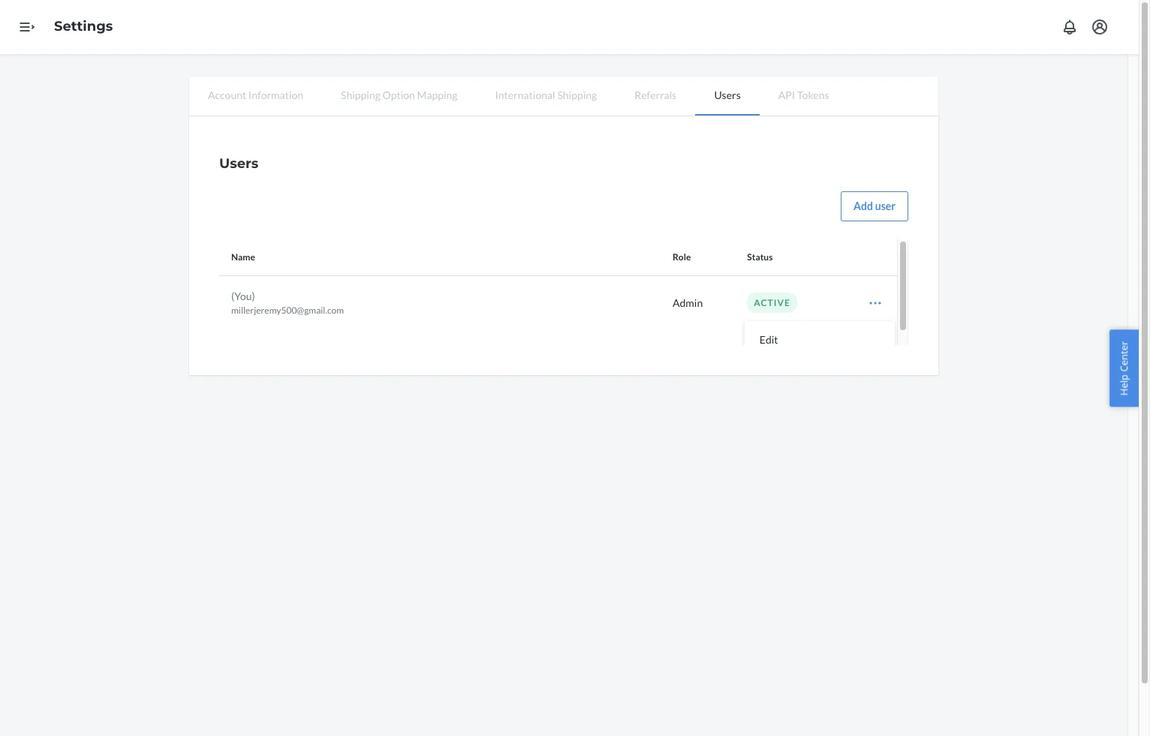 Task type: locate. For each thing, give the bounding box(es) containing it.
shipping right international
[[558, 89, 597, 101]]

api tokens
[[779, 89, 830, 101]]

(you) millerjeremy500@gmail.com
[[231, 290, 344, 316]]

option
[[383, 89, 415, 101]]

users down the account
[[219, 155, 259, 172]]

shipping left option
[[341, 89, 381, 101]]

users
[[715, 89, 741, 101], [219, 155, 259, 172]]

admin
[[673, 296, 703, 309]]

add user button
[[841, 192, 909, 222]]

shipping option mapping
[[341, 89, 458, 101]]

1 horizontal spatial users
[[715, 89, 741, 101]]

user
[[876, 200, 896, 213]]

account information
[[208, 89, 304, 101]]

settings
[[54, 18, 113, 35]]

shipping
[[341, 89, 381, 101], [558, 89, 597, 101]]

1 horizontal spatial shipping
[[558, 89, 597, 101]]

0 vertical spatial users
[[715, 89, 741, 101]]

api tokens tab
[[760, 77, 848, 114]]

tab list containing account information
[[189, 77, 939, 116]]

account information tab
[[189, 77, 322, 114]]

mapping
[[417, 89, 458, 101]]

tab list
[[189, 77, 939, 116]]

0 horizontal spatial users
[[219, 155, 259, 172]]

referrals tab
[[616, 77, 696, 114]]

help center
[[1118, 341, 1132, 396]]

users left api
[[715, 89, 741, 101]]

0 horizontal spatial shipping
[[341, 89, 381, 101]]

tokens
[[798, 89, 830, 101]]

settings link
[[54, 18, 113, 35]]

users inside tab
[[715, 89, 741, 101]]

edit button
[[745, 288, 895, 359]]

edit button
[[748, 324, 892, 356]]

international
[[495, 89, 556, 101]]



Task type: describe. For each thing, give the bounding box(es) containing it.
active
[[754, 297, 791, 309]]

millerjeremy500@gmail.com
[[231, 305, 344, 316]]

(you)
[[231, 290, 255, 303]]

add user
[[854, 200, 896, 213]]

account
[[208, 89, 247, 101]]

help
[[1118, 374, 1132, 396]]

edit
[[760, 334, 779, 346]]

information
[[249, 89, 304, 101]]

international shipping
[[495, 89, 597, 101]]

status
[[748, 252, 773, 263]]

referrals
[[635, 89, 677, 101]]

role
[[673, 252, 691, 263]]

help center button
[[1111, 330, 1140, 407]]

1 vertical spatial users
[[219, 155, 259, 172]]

center
[[1118, 341, 1132, 372]]

international shipping tab
[[477, 77, 616, 114]]

2 shipping from the left
[[558, 89, 597, 101]]

name
[[231, 252, 255, 263]]

add
[[854, 200, 874, 213]]

open account menu image
[[1091, 18, 1109, 36]]

users tab
[[696, 77, 760, 116]]

api
[[779, 89, 796, 101]]

1 shipping from the left
[[341, 89, 381, 101]]

shipping option mapping tab
[[322, 77, 477, 114]]

open notifications image
[[1061, 18, 1079, 36]]

open navigation image
[[18, 18, 36, 36]]



Task type: vqa. For each thing, say whether or not it's contained in the screenshot.
Referrals tab at the right of the page
yes



